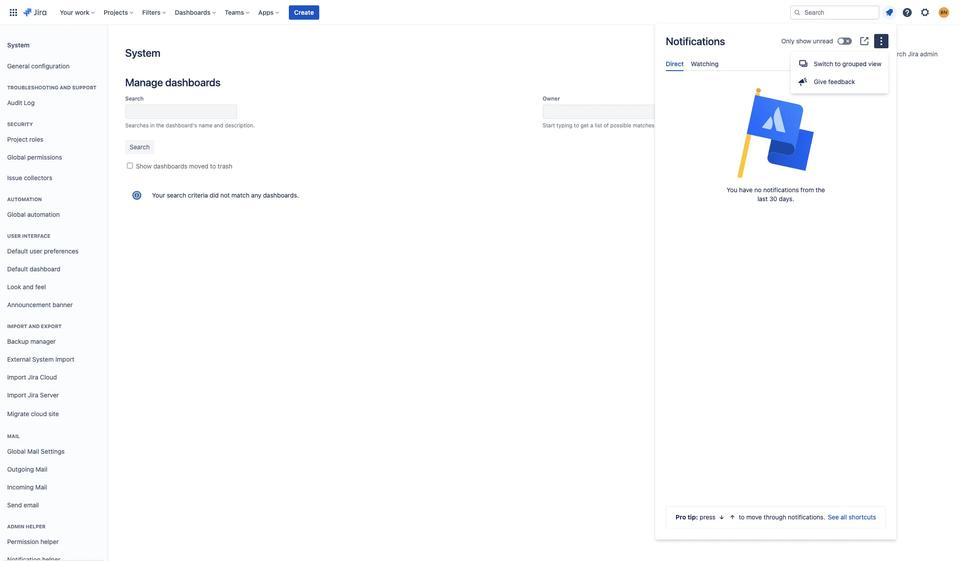 Task type: locate. For each thing, give the bounding box(es) containing it.
admin
[[920, 50, 938, 58]]

jira left server
[[28, 391, 38, 399]]

incoming mail link
[[4, 479, 104, 497]]

troubleshooting and support group
[[4, 75, 104, 115]]

appswitcher icon image
[[8, 7, 19, 18]]

to inside notifications dialog
[[739, 514, 745, 521]]

import and export
[[7, 323, 62, 329]]

announcement banner link
[[4, 296, 104, 314]]

default for default dashboard
[[7, 265, 28, 273]]

move
[[747, 514, 762, 521]]

admin helper
[[7, 524, 46, 530]]

default down "user"
[[7, 247, 28, 255]]

look and feel link
[[4, 278, 104, 296]]

issue collectors link
[[4, 169, 104, 187]]

1 horizontal spatial the
[[816, 186, 825, 194]]

2 horizontal spatial system
[[125, 47, 160, 59]]

and left feel
[[23, 283, 34, 291]]

import down external
[[7, 373, 26, 381]]

mail for incoming
[[35, 483, 47, 491]]

general configuration
[[7, 62, 70, 70]]

0 vertical spatial helper
[[26, 524, 46, 530]]

mail
[[7, 433, 20, 439], [27, 448, 39, 455], [36, 466, 47, 473], [35, 483, 47, 491]]

the right in
[[156, 122, 164, 129]]

cloud
[[40, 373, 57, 381]]

jira left cloud
[[28, 373, 38, 381]]

dashboards
[[175, 8, 211, 16]]

1 vertical spatial jira
[[28, 373, 38, 381]]

global inside mail group
[[7, 448, 26, 455]]

the right "from"
[[816, 186, 825, 194]]

arrow down image
[[719, 514, 726, 521]]

outgoing
[[7, 466, 34, 473]]

1 horizontal spatial system
[[32, 355, 54, 363]]

default user preferences
[[7, 247, 79, 255]]

site
[[49, 410, 59, 418]]

mail for global
[[27, 448, 39, 455]]

mail inside outgoing mail link
[[36, 466, 47, 473]]

view
[[869, 60, 882, 67]]

owner
[[543, 95, 560, 102]]

to right arrow up image
[[739, 514, 745, 521]]

automation
[[27, 211, 60, 218]]

default for default user preferences
[[7, 247, 28, 255]]

search
[[887, 50, 907, 58], [125, 95, 144, 102]]

have
[[739, 186, 753, 194]]

import for import and export
[[7, 323, 27, 329]]

1 vertical spatial helper
[[40, 538, 59, 546]]

grouped
[[843, 60, 867, 67]]

project roles link
[[4, 131, 104, 149]]

1 vertical spatial global
[[7, 211, 26, 218]]

manage dashboards
[[125, 76, 221, 89]]

import up backup on the bottom left of the page
[[7, 323, 27, 329]]

1 horizontal spatial your
[[152, 191, 165, 199]]

0 vertical spatial the
[[156, 122, 164, 129]]

jira for cloud
[[28, 373, 38, 381]]

1 vertical spatial your
[[152, 191, 165, 199]]

log
[[24, 99, 35, 106]]

system up manage
[[125, 47, 160, 59]]

your inside "popup button"
[[60, 8, 73, 16]]

1 vertical spatial the
[[816, 186, 825, 194]]

teams button
[[222, 5, 253, 19]]

None submit
[[125, 140, 154, 154]]

global for global automation
[[7, 211, 26, 218]]

to move through notifications.
[[739, 514, 826, 521]]

group
[[791, 52, 889, 93]]

general
[[7, 62, 30, 70]]

of
[[604, 122, 609, 129]]

mail inside the global mail settings link
[[27, 448, 39, 455]]

dashboards
[[165, 76, 221, 89], [153, 162, 187, 170]]

criteria
[[188, 191, 208, 199]]

help image
[[902, 7, 913, 18]]

and left support
[[60, 85, 71, 90]]

admin helper group
[[4, 514, 104, 561]]

global mail settings link
[[4, 443, 104, 461]]

banner
[[0, 0, 960, 25]]

your left the "search"
[[152, 191, 165, 199]]

helper right permission
[[40, 538, 59, 546]]

0 vertical spatial default
[[7, 247, 28, 255]]

open notifications in a new tab image
[[859, 36, 870, 47]]

jira image
[[23, 7, 46, 18], [23, 7, 46, 18]]

description.
[[225, 122, 255, 129]]

0 vertical spatial dashboards
[[165, 76, 221, 89]]

global
[[7, 153, 26, 161], [7, 211, 26, 218], [7, 448, 26, 455]]

dashboards.
[[263, 191, 299, 199]]

system down manager
[[32, 355, 54, 363]]

more image
[[876, 36, 887, 47]]

search down manage
[[125, 95, 144, 102]]

2 vertical spatial global
[[7, 448, 26, 455]]

apps button
[[256, 5, 283, 19]]

troubleshooting
[[7, 85, 58, 90]]

projects button
[[101, 5, 137, 19]]

to right the switch
[[835, 60, 841, 67]]

dashboards for show
[[153, 162, 187, 170]]

1 horizontal spatial search
[[887, 50, 907, 58]]

global down project
[[7, 153, 26, 161]]

mail up outgoing mail
[[27, 448, 39, 455]]

announcement banner
[[7, 301, 73, 308]]

and for export
[[29, 323, 40, 329]]

send email
[[7, 501, 39, 509]]

default user preferences link
[[4, 242, 104, 260]]

0 vertical spatial search
[[887, 50, 907, 58]]

issue
[[7, 174, 22, 181]]

1 global from the top
[[7, 153, 26, 161]]

None text field
[[125, 105, 237, 119]]

global for global mail settings
[[7, 448, 26, 455]]

mail inside the incoming mail link
[[35, 483, 47, 491]]

audit log link
[[4, 94, 104, 112]]

default
[[7, 247, 28, 255], [7, 265, 28, 273]]

teams
[[225, 8, 244, 16]]

tab list
[[663, 56, 890, 71]]

look and feel
[[7, 283, 46, 291]]

system inside external system import link
[[32, 355, 54, 363]]

your for your search criteria did not match any dashboards.
[[152, 191, 165, 199]]

mail down global mail settings in the left bottom of the page
[[36, 466, 47, 473]]

dashboards up searches in the dashboard's name and description.
[[165, 76, 221, 89]]

jira for server
[[28, 391, 38, 399]]

0 vertical spatial your
[[60, 8, 73, 16]]

search jira admin
[[887, 50, 938, 58]]

2 default from the top
[[7, 265, 28, 273]]

dashboards right show
[[153, 162, 187, 170]]

security group
[[4, 112, 104, 169]]

banner
[[53, 301, 73, 308]]

search right small icon
[[887, 50, 907, 58]]

3 global from the top
[[7, 448, 26, 455]]

0 vertical spatial jira
[[908, 50, 919, 58]]

and inside troubleshooting and support group
[[60, 85, 71, 90]]

filters button
[[140, 5, 170, 19]]

tab list containing direct
[[663, 56, 890, 71]]

the
[[156, 122, 164, 129], [816, 186, 825, 194]]

days.
[[779, 195, 795, 203]]

global inside automation group
[[7, 211, 26, 218]]

configuration
[[31, 62, 70, 70]]

press
[[700, 514, 716, 521]]

1 vertical spatial search
[[125, 95, 144, 102]]

and inside import and export group
[[29, 323, 40, 329]]

global inside 'link'
[[7, 153, 26, 161]]

primary element
[[5, 0, 790, 25]]

notifications dialog
[[655, 23, 897, 540]]

collectors
[[24, 174, 52, 181]]

Search field
[[790, 5, 880, 19]]

user interface
[[7, 233, 50, 239]]

mail up email
[[35, 483, 47, 491]]

Owner text field
[[543, 105, 655, 119]]

searches in the dashboard's name and description.
[[125, 122, 255, 129]]

start
[[543, 122, 555, 129]]

not
[[220, 191, 230, 199]]

2 vertical spatial jira
[[28, 391, 38, 399]]

0 horizontal spatial system
[[7, 41, 30, 49]]

and right name at the left of page
[[214, 122, 223, 129]]

0 vertical spatial global
[[7, 153, 26, 161]]

switch
[[814, 60, 834, 67]]

user
[[7, 233, 21, 239]]

1 default from the top
[[7, 247, 28, 255]]

1 vertical spatial dashboards
[[153, 162, 187, 170]]

audit log
[[7, 99, 35, 106]]

Show dashboards moved to trash checkbox
[[127, 163, 133, 169]]

your for your work
[[60, 8, 73, 16]]

global permissions
[[7, 153, 62, 161]]

switch to grouped view button
[[791, 55, 889, 73]]

projects
[[104, 8, 128, 16]]

helper up permission helper
[[26, 524, 46, 530]]

incoming mail
[[7, 483, 47, 491]]

2 global from the top
[[7, 211, 26, 218]]

your left work
[[60, 8, 73, 16]]

support
[[72, 85, 97, 90]]

backup
[[7, 338, 29, 345]]

jira left the admin
[[908, 50, 919, 58]]

automation group
[[4, 187, 104, 226]]

see
[[828, 514, 839, 521]]

global up outgoing
[[7, 448, 26, 455]]

0 horizontal spatial search
[[125, 95, 144, 102]]

default up the look
[[7, 265, 28, 273]]

and inside look and feel link
[[23, 283, 34, 291]]

and for feel
[[23, 283, 34, 291]]

moved
[[189, 162, 209, 170]]

0 horizontal spatial your
[[60, 8, 73, 16]]

to
[[835, 60, 841, 67], [574, 122, 579, 129], [210, 162, 216, 170], [739, 514, 745, 521]]

the inside you have no notifications from the last 30 days.
[[816, 186, 825, 194]]

helper
[[26, 524, 46, 530], [40, 538, 59, 546]]

backup manager
[[7, 338, 56, 345]]

settings image
[[920, 7, 931, 18]]

import up migrate
[[7, 391, 26, 399]]

1 vertical spatial default
[[7, 265, 28, 273]]

direct tab panel
[[663, 71, 890, 79]]

through
[[764, 514, 787, 521]]

and up the backup manager
[[29, 323, 40, 329]]

system up general
[[7, 41, 30, 49]]

give feedback button
[[791, 73, 889, 91]]

global down automation
[[7, 211, 26, 218]]



Task type: describe. For each thing, give the bounding box(es) containing it.
permission helper
[[7, 538, 59, 546]]

general configuration link
[[4, 57, 104, 75]]

migrate cloud site link
[[4, 404, 104, 424]]

small image
[[879, 51, 886, 58]]

email
[[24, 501, 39, 509]]

see all shortcuts
[[828, 514, 876, 521]]

search for search
[[125, 95, 144, 102]]

you have no notifications from the last 30 days.
[[727, 186, 825, 203]]

mail group
[[4, 424, 104, 517]]

helper for admin helper
[[26, 524, 46, 530]]

feel
[[35, 283, 46, 291]]

searches
[[125, 122, 149, 129]]

outgoing mail link
[[4, 461, 104, 479]]

filters
[[142, 8, 161, 16]]

typing
[[557, 122, 573, 129]]

notifications image
[[884, 7, 895, 18]]

cloud
[[31, 410, 47, 418]]

project roles
[[7, 135, 43, 143]]

switch to grouped view
[[814, 60, 882, 67]]

issue collectors
[[7, 174, 52, 181]]

no
[[755, 186, 762, 194]]

feedback
[[829, 78, 855, 85]]

helper for permission helper
[[40, 538, 59, 546]]

show
[[136, 162, 152, 170]]

to left get
[[574, 122, 579, 129]]

to left trash
[[210, 162, 216, 170]]

tip:
[[688, 514, 698, 521]]

only show unread
[[782, 37, 833, 45]]

import and export group
[[4, 314, 104, 427]]

user
[[30, 247, 42, 255]]

pro tip: press
[[676, 514, 716, 521]]

your profile and settings image
[[939, 7, 950, 18]]

create
[[294, 8, 314, 16]]

default dashboard link
[[4, 260, 104, 278]]

start typing to get a list of possible matches.
[[543, 122, 656, 129]]

search image
[[794, 9, 801, 16]]

possible
[[611, 122, 632, 129]]

server
[[40, 391, 59, 399]]

notifications.
[[788, 514, 826, 521]]

dashboard's
[[166, 122, 197, 129]]

did
[[210, 191, 219, 199]]

default dashboard
[[7, 265, 60, 273]]

automation
[[7, 196, 42, 202]]

admin
[[7, 524, 24, 530]]

migrate cloud site
[[7, 410, 59, 418]]

unread
[[813, 37, 833, 45]]

external
[[7, 355, 31, 363]]

to inside button
[[835, 60, 841, 67]]

any
[[251, 191, 261, 199]]

search for search jira admin
[[887, 50, 907, 58]]

only
[[782, 37, 795, 45]]

your work button
[[57, 5, 98, 19]]

all
[[841, 514, 847, 521]]

from
[[801, 186, 814, 194]]

and for support
[[60, 85, 71, 90]]

mail down migrate
[[7, 433, 20, 439]]

your work
[[60, 8, 89, 16]]

settings
[[41, 448, 65, 455]]

arrow up image
[[729, 514, 737, 521]]

global permissions link
[[4, 149, 104, 166]]

import jira server link
[[4, 387, 104, 404]]

backup manager link
[[4, 333, 104, 351]]

direct
[[666, 60, 684, 68]]

import down backup manager link
[[55, 355, 74, 363]]

manage
[[125, 76, 163, 89]]

project
[[7, 135, 28, 143]]

get
[[581, 122, 589, 129]]

user interface group
[[4, 224, 104, 317]]

migrate
[[7, 410, 29, 418]]

give feedback
[[814, 78, 855, 85]]

your search criteria did not match any dashboards.
[[152, 191, 299, 199]]

search jira admin link
[[874, 47, 943, 62]]

import jira cloud link
[[4, 369, 104, 387]]

mail for outgoing
[[36, 466, 47, 473]]

work
[[75, 8, 89, 16]]

pro
[[676, 514, 686, 521]]

interface
[[22, 233, 50, 239]]

tab list inside notifications dialog
[[663, 56, 890, 71]]

watching
[[691, 60, 719, 68]]

import for import jira server
[[7, 391, 26, 399]]

trash
[[218, 162, 232, 170]]

dashboards button
[[172, 5, 219, 19]]

see all shortcuts button
[[828, 513, 876, 522]]

banner containing your work
[[0, 0, 960, 25]]

group containing switch to grouped view
[[791, 52, 889, 93]]

last
[[758, 195, 768, 203]]

import for import jira cloud
[[7, 373, 26, 381]]

show dashboards moved to trash
[[136, 162, 232, 170]]

send
[[7, 501, 22, 509]]

0 horizontal spatial the
[[156, 122, 164, 129]]

show
[[797, 37, 812, 45]]

jira for admin
[[908, 50, 919, 58]]

outgoing mail
[[7, 466, 47, 473]]

dashboard
[[30, 265, 60, 273]]

global mail settings
[[7, 448, 65, 455]]

preferences
[[44, 247, 79, 255]]

dashboards for manage
[[165, 76, 221, 89]]

global for global permissions
[[7, 153, 26, 161]]

sidebar navigation image
[[98, 36, 117, 54]]



Task type: vqa. For each thing, say whether or not it's contained in the screenshot.
Your for Your work
yes



